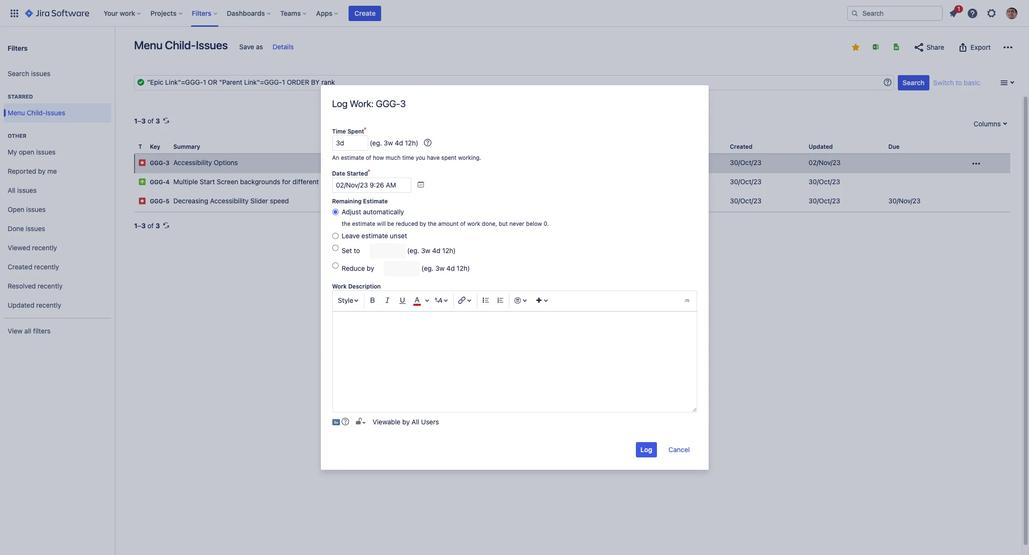 Task type: locate. For each thing, give the bounding box(es) containing it.
to right set
[[354, 247, 360, 255]]

0 horizontal spatial issues
[[46, 109, 65, 117]]

search inside search 'button'
[[903, 79, 925, 87]]

by right reduce
[[367, 265, 375, 273]]

12h) down work on the left top
[[457, 265, 470, 273]]

0 horizontal spatial 4d
[[395, 139, 403, 147]]

1 horizontal spatial 12h)
[[443, 247, 456, 255]]

share link
[[909, 40, 950, 55]]

1 vertical spatial 12h)
[[443, 247, 456, 255]]

1 horizontal spatial child-
[[165, 38, 196, 52]]

1 horizontal spatial menu
[[134, 38, 163, 52]]

2 vertical spatial 12h)
[[457, 265, 470, 273]]

ggg- right the improvement image
[[150, 179, 166, 186]]

open issues
[[8, 205, 46, 214]]

(eg. for to
[[408, 247, 420, 255]]

work:
[[350, 98, 374, 109]]

1 vertical spatial 4d
[[433, 247, 441, 255]]

ggg-5 decreasing accessibility slider speed
[[150, 197, 289, 205]]

issues
[[196, 38, 228, 52], [46, 109, 65, 117]]

30/oct/23 for decreasing accessibility slider speed
[[731, 197, 762, 205]]

2 vertical spatial 3w
[[436, 265, 445, 273]]

1 horizontal spatial search
[[903, 79, 925, 87]]

search left switch
[[903, 79, 925, 87]]

done issues link
[[4, 220, 111, 239]]

1 – 3 of 3
[[134, 117, 160, 125], [134, 222, 160, 230]]

0 horizontal spatial search
[[8, 69, 29, 77]]

multiple start screen backgrounds for different game states link
[[173, 178, 359, 186]]

by right viewable
[[403, 418, 410, 427]]

issues inside starred group
[[46, 109, 65, 117]]

recently for created recently
[[34, 263, 59, 271]]

recently inside resolved recently link
[[38, 282, 63, 290]]

search
[[8, 69, 29, 77], [903, 79, 925, 87]]

reported by me
[[8, 167, 57, 175]]

created inside "link"
[[8, 263, 32, 271]]

updated up 02/nov/23
[[809, 143, 834, 150]]

other
[[8, 133, 26, 139]]

search inside search issues link
[[8, 69, 29, 77]]

1 1 – 3 of 3 from the top
[[134, 117, 160, 125]]

adjust automatically the estimate will be reduced by the amount of work done, but never below 0.
[[342, 208, 549, 228]]

the up leave
[[342, 220, 351, 228]]

all
[[24, 327, 31, 335]]

3w
[[384, 139, 393, 147], [422, 247, 431, 255], [436, 265, 445, 273]]

estimate
[[363, 198, 388, 205]]

ggg- inside ggg-4 multiple start screen backgrounds for different game states
[[150, 179, 166, 186]]

1 horizontal spatial to
[[957, 79, 963, 87]]

ggg- right work:
[[376, 98, 401, 109]]

0 horizontal spatial 3w
[[384, 139, 393, 147]]

0 vertical spatial 4d
[[395, 139, 403, 147]]

0 vertical spatial –
[[138, 117, 141, 125]]

remaining estimate
[[332, 198, 388, 205]]

0 horizontal spatial 12h)
[[405, 139, 419, 147]]

menu child-issues link
[[4, 104, 111, 123]]

by left 'me'
[[38, 167, 46, 175]]

12h) up time
[[405, 139, 419, 147]]

save as button
[[235, 39, 268, 55]]

key
[[150, 143, 160, 150]]

3 right work:
[[401, 98, 406, 109]]

ggg-
[[376, 98, 401, 109], [150, 160, 166, 167], [150, 179, 166, 186], [150, 198, 166, 205]]

ggg- down ggg-4 link
[[150, 198, 166, 205]]

2 the from the left
[[428, 220, 437, 228]]

by inside reported by me link
[[38, 167, 46, 175]]

0 horizontal spatial to
[[354, 247, 360, 255]]

3w for reduce by
[[436, 265, 445, 273]]

3w down amount
[[436, 265, 445, 273]]

0 vertical spatial accessibility
[[173, 159, 212, 167]]

issues down search issues link
[[46, 109, 65, 117]]

0 vertical spatial 1
[[958, 5, 961, 12]]

spent
[[348, 128, 364, 135]]

recently up created recently
[[32, 244, 57, 252]]

recently down viewed recently link
[[34, 263, 59, 271]]

0 vertical spatial search
[[8, 69, 29, 77]]

–
[[138, 117, 141, 125], [138, 222, 141, 230]]

estimate for an
[[341, 154, 365, 162]]

12h) down amount
[[443, 247, 456, 255]]

viewed recently link
[[4, 239, 111, 258]]

1 horizontal spatial issues
[[196, 38, 228, 52]]

30/nov/23
[[889, 197, 921, 205]]

to for switch
[[957, 79, 963, 87]]

1 – 3 of 3 up t
[[134, 117, 160, 125]]

– down the improvement image
[[138, 222, 141, 230]]

3w down adjust automatically the estimate will be reduced by the amount of work done, but never below 0.
[[422, 247, 431, 255]]

0 vertical spatial child-
[[165, 38, 196, 52]]

1 vertical spatial to
[[354, 247, 360, 255]]

estimate down will
[[362, 232, 388, 240]]

style link
[[335, 294, 363, 309]]

1 vertical spatial (eg.
[[408, 247, 420, 255]]

None submit
[[636, 443, 658, 458]]

1 horizontal spatial 4d
[[433, 247, 441, 255]]

1 vertical spatial 3w
[[422, 247, 431, 255]]

1 bug image from the top
[[139, 159, 146, 167]]

0 horizontal spatial created
[[8, 263, 32, 271]]

all inside other group
[[8, 186, 15, 194]]

12h)
[[405, 139, 419, 147], [443, 247, 456, 255], [457, 265, 470, 273]]

done
[[8, 225, 24, 233]]

ggg- inside "ggg-5 decreasing accessibility slider speed"
[[150, 198, 166, 205]]

1 vertical spatial bug image
[[139, 198, 146, 205]]

1 vertical spatial search
[[903, 79, 925, 87]]

1 vertical spatial estimate
[[352, 220, 376, 228]]

search issues link
[[4, 64, 111, 83]]

1 vertical spatial menu
[[8, 109, 25, 117]]

viewed recently
[[8, 244, 57, 252]]

1 horizontal spatial all
[[412, 418, 420, 427]]

issues right open
[[36, 148, 56, 156]]

issues right 'open' at the left
[[26, 205, 46, 214]]

as
[[256, 43, 263, 51]]

3 up key
[[156, 117, 160, 125]]

updated inside other group
[[8, 301, 34, 309]]

1 vertical spatial menu child-issues
[[8, 109, 65, 117]]

1 vertical spatial 1
[[134, 117, 138, 125]]

child- inside starred group
[[27, 109, 46, 117]]

created recently link
[[4, 258, 111, 277]]

recently inside created recently "link"
[[34, 263, 59, 271]]

issues left save on the left
[[196, 38, 228, 52]]

to left basic
[[957, 79, 963, 87]]

– up t
[[138, 117, 141, 125]]

reduced
[[396, 220, 418, 228]]

created for created recently
[[8, 263, 32, 271]]

1 vertical spatial created
[[8, 263, 32, 271]]

issues
[[31, 69, 50, 77], [36, 148, 56, 156], [17, 186, 37, 194], [26, 205, 46, 214], [26, 225, 45, 233]]

3 up 4
[[166, 160, 170, 167]]

an
[[332, 154, 340, 162]]

the
[[342, 220, 351, 228], [428, 220, 437, 228]]

0 vertical spatial updated
[[809, 143, 834, 150]]

small image right the get local help about wiki markup help image
[[355, 418, 362, 426]]

0 horizontal spatial menu
[[8, 109, 25, 117]]

started
[[347, 170, 368, 177]]

2 horizontal spatial 3w
[[436, 265, 445, 273]]

ggg-3 link
[[150, 160, 170, 167]]

None text field
[[370, 243, 406, 259], [384, 261, 420, 277], [370, 243, 406, 259], [384, 261, 420, 277]]

switch to basic link
[[934, 79, 981, 87]]

Reduce by radio
[[332, 261, 339, 271]]

search up starred
[[8, 69, 29, 77]]

recently inside updated recently link
[[36, 301, 61, 309]]

1 vertical spatial child-
[[27, 109, 46, 117]]

1 horizontal spatial created
[[731, 143, 753, 150]]

0 vertical spatial all
[[8, 186, 15, 194]]

jira software image
[[25, 7, 89, 19], [25, 7, 89, 19]]

30/oct/23
[[731, 159, 762, 167], [731, 178, 762, 186], [809, 178, 841, 186], [731, 197, 762, 205], [809, 197, 841, 205]]

updated down "resolved"
[[8, 301, 34, 309]]

ggg-4 link
[[150, 179, 170, 186]]

0 horizontal spatial (eg.
[[370, 139, 382, 147]]

0 vertical spatial created
[[731, 143, 753, 150]]

0 vertical spatial 1 – 3 of 3
[[134, 117, 160, 125]]

1 horizontal spatial updated
[[809, 143, 834, 150]]

all issues
[[8, 186, 37, 194]]

me
[[47, 167, 57, 175]]

different
[[293, 178, 319, 186]]

2 horizontal spatial 12h)
[[457, 265, 470, 273]]

by right "reduced"
[[420, 220, 427, 228]]

leave
[[342, 232, 360, 240]]

1 vertical spatial 1 – 3 of 3
[[134, 222, 160, 230]]

ggg- inside the ggg-3 accessibility options
[[150, 160, 166, 167]]

an estimate of how much time you have spent working.
[[332, 154, 482, 162]]

viewed
[[8, 244, 30, 252]]

1 vertical spatial small image
[[355, 418, 362, 426]]

accessibility down 'summary'
[[173, 159, 212, 167]]

issues up viewed recently
[[26, 225, 45, 233]]

open in microsoft excel image
[[873, 43, 880, 51]]

basic
[[965, 79, 981, 87]]

2 horizontal spatial (eg.
[[422, 265, 434, 273]]

get local help about logging work image
[[424, 139, 432, 147]]

view
[[8, 327, 23, 335]]

accessibility down the 'screen'
[[210, 197, 249, 205]]

None text field
[[134, 75, 895, 91], [332, 136, 368, 151], [332, 178, 411, 193], [134, 75, 895, 91], [332, 136, 368, 151], [332, 178, 411, 193]]

the left amount
[[428, 220, 437, 228]]

30/oct/23 for multiple start screen backgrounds for different game states
[[731, 178, 762, 186]]

1 horizontal spatial (eg.
[[408, 247, 420, 255]]

all up 'open' at the left
[[8, 186, 15, 194]]

of left work on the left top
[[461, 220, 466, 228]]

issues for done issues
[[26, 225, 45, 233]]

start
[[200, 178, 215, 186]]

view all filters link
[[4, 322, 111, 341]]

small image
[[853, 44, 860, 51], [355, 418, 362, 426]]

open
[[19, 148, 34, 156]]

ggg- down key
[[150, 160, 166, 167]]

recently down created recently "link"
[[38, 282, 63, 290]]

1 vertical spatial accessibility
[[210, 197, 249, 205]]

updated for updated recently
[[8, 301, 34, 309]]

save as
[[239, 43, 263, 51]]

0 vertical spatial to
[[957, 79, 963, 87]]

amount
[[439, 220, 459, 228]]

resolved recently
[[8, 282, 63, 290]]

recently for viewed recently
[[32, 244, 57, 252]]

0 vertical spatial estimate
[[341, 154, 365, 162]]

1 – 3 of 3 down ggg-5 link on the left of page
[[134, 222, 160, 230]]

small image left open in microsoft excel icon
[[853, 44, 860, 51]]

bug image
[[139, 159, 146, 167], [139, 198, 146, 205]]

much
[[386, 154, 401, 162]]

resolved recently link
[[4, 277, 111, 296]]

due
[[889, 143, 900, 150]]

1 vertical spatial issues
[[46, 109, 65, 117]]

0 horizontal spatial small image
[[355, 418, 362, 426]]

1 vertical spatial –
[[138, 222, 141, 230]]

speed
[[270, 197, 289, 205]]

but
[[499, 220, 508, 228]]

issues up open issues
[[17, 186, 37, 194]]

12h) for reduce by
[[457, 265, 470, 273]]

0 vertical spatial menu child-issues
[[134, 38, 228, 52]]

leave estimate unset
[[342, 232, 407, 240]]

get local help about wiki markup help image
[[342, 418, 350, 426]]

remaining
[[332, 198, 362, 205]]

2 vertical spatial 4d
[[447, 265, 455, 273]]

below
[[526, 220, 543, 228]]

time spent
[[332, 128, 364, 135]]

3 down ggg-5 link on the left of page
[[156, 222, 160, 230]]

0 vertical spatial bug image
[[139, 159, 146, 167]]

issues for all issues
[[17, 186, 37, 194]]

all
[[8, 186, 15, 194], [412, 418, 420, 427]]

0 vertical spatial menu
[[134, 38, 163, 52]]

slider
[[251, 197, 268, 205]]

0 horizontal spatial all
[[8, 186, 15, 194]]

1 the from the left
[[342, 220, 351, 228]]

bug image left ggg-5 link on the left of page
[[139, 198, 146, 205]]

recently down resolved recently link
[[36, 301, 61, 309]]

by for viewable by all users
[[403, 418, 410, 427]]

0 vertical spatial issues
[[196, 38, 228, 52]]

3 inside the ggg-3 accessibility options
[[166, 160, 170, 167]]

0 vertical spatial small image
[[853, 44, 860, 51]]

0 horizontal spatial updated
[[8, 301, 34, 309]]

description
[[349, 283, 381, 290]]

columns button
[[970, 116, 1011, 132]]

of up key
[[148, 117, 154, 125]]

2 bug image from the top
[[139, 198, 146, 205]]

recently
[[32, 244, 57, 252], [34, 263, 59, 271], [38, 282, 63, 290], [36, 301, 61, 309]]

1 vertical spatial (eg. 3w 4d 12h)
[[408, 247, 456, 255]]

3w up much
[[384, 139, 393, 147]]

1 horizontal spatial the
[[428, 220, 437, 228]]

2 vertical spatial (eg.
[[422, 265, 434, 273]]

estimate up date started
[[341, 154, 365, 162]]

time
[[403, 154, 414, 162]]

created for created
[[731, 143, 753, 150]]

0 horizontal spatial the
[[342, 220, 351, 228]]

to for set
[[354, 247, 360, 255]]

states
[[340, 178, 359, 186]]

0 horizontal spatial child-
[[27, 109, 46, 117]]

recently inside viewed recently link
[[32, 244, 57, 252]]

1 vertical spatial updated
[[8, 301, 34, 309]]

2 horizontal spatial 4d
[[447, 265, 455, 273]]

bug image down t
[[139, 159, 146, 167]]

0 horizontal spatial menu child-issues
[[8, 109, 65, 117]]

all left users
[[412, 418, 420, 427]]

4d for to
[[433, 247, 441, 255]]

recently for resolved recently
[[38, 282, 63, 290]]

view all filters
[[8, 327, 51, 335]]

1 horizontal spatial 3w
[[422, 247, 431, 255]]

issues up starred
[[31, 69, 50, 77]]

3 up t
[[141, 117, 146, 125]]

my
[[8, 148, 17, 156]]

2 vertical spatial (eg. 3w 4d 12h)
[[422, 265, 470, 273]]

2 vertical spatial estimate
[[362, 232, 388, 240]]

estimate up leave estimate unset
[[352, 220, 376, 228]]

share
[[927, 43, 945, 51]]

menu child-issues inside starred group
[[8, 109, 65, 117]]



Task type: vqa. For each thing, say whether or not it's contained in the screenshot.
Issue Features group at the bottom of page Issue
no



Task type: describe. For each thing, give the bounding box(es) containing it.
Work Description text field
[[332, 312, 698, 413]]

automatically
[[363, 208, 404, 216]]

reduce
[[342, 265, 365, 273]]

02/nov/23
[[809, 159, 841, 167]]

open
[[8, 205, 24, 214]]

of inside adjust automatically the estimate will be reduced by the amount of work done, but never below 0.
[[461, 220, 466, 228]]

decreasing
[[173, 197, 208, 205]]

ggg-3 accessibility options
[[150, 159, 238, 167]]

work description
[[332, 283, 381, 290]]

be
[[388, 220, 394, 228]]

0 vertical spatial (eg.
[[370, 139, 382, 147]]

for
[[282, 178, 291, 186]]

starred group
[[4, 83, 111, 126]]

3w for set to
[[422, 247, 431, 255]]

menu inside starred group
[[8, 109, 25, 117]]

select a date image
[[417, 181, 425, 189]]

1 vertical spatial all
[[412, 418, 420, 427]]

1 horizontal spatial small image
[[853, 44, 860, 51]]

improvement image
[[139, 178, 146, 186]]

save
[[239, 43, 254, 51]]

issues for open issues
[[26, 205, 46, 214]]

never
[[510, 220, 525, 228]]

issues for search issues
[[31, 69, 50, 77]]

multiple
[[173, 178, 198, 186]]

Adjust automatically radio
[[332, 208, 339, 217]]

log work: ggg-3
[[332, 98, 406, 109]]

0.
[[544, 220, 549, 228]]

t
[[139, 143, 142, 150]]

unset
[[390, 232, 407, 240]]

details link
[[273, 43, 294, 51]]

search for search
[[903, 79, 925, 87]]

options
[[214, 159, 238, 167]]

1 horizontal spatial menu child-issues
[[134, 38, 228, 52]]

reduce by
[[342, 265, 375, 273]]

ggg- for accessibility options
[[150, 160, 166, 167]]

date
[[332, 170, 346, 177]]

bug image for accessibility options
[[139, 159, 146, 167]]

30/oct/23 for accessibility options
[[731, 159, 762, 167]]

updated for updated
[[809, 143, 834, 150]]

0 vertical spatial 3w
[[384, 139, 393, 147]]

details
[[273, 43, 294, 51]]

time
[[332, 128, 346, 135]]

open issues link
[[4, 200, 111, 220]]

4d for by
[[447, 265, 455, 273]]

of down ggg-5 link on the left of page
[[148, 222, 154, 230]]

search image
[[852, 9, 859, 17]]

other group
[[4, 123, 111, 318]]

filters
[[8, 44, 28, 52]]

primary element
[[6, 0, 848, 27]]

search for search issues
[[8, 69, 29, 77]]

create
[[355, 9, 376, 17]]

updated recently link
[[4, 296, 111, 315]]

backgrounds
[[240, 178, 281, 186]]

estimate for leave
[[362, 232, 388, 240]]

search issues
[[8, 69, 50, 77]]

recently for updated recently
[[36, 301, 61, 309]]

created recently
[[8, 263, 59, 271]]

ggg- for multiple start screen backgrounds for different game states
[[150, 179, 166, 186]]

log
[[332, 98, 348, 109]]

reported
[[8, 167, 36, 175]]

cancel link
[[664, 442, 696, 458]]

search button
[[899, 75, 930, 91]]

1 – from the top
[[138, 117, 141, 125]]

how
[[373, 154, 384, 162]]

2 1 – 3 of 3 from the top
[[134, 222, 160, 230]]

create button
[[349, 6, 382, 21]]

game
[[321, 178, 338, 186]]

(eg. 3w 4d 12h) for reduce by
[[422, 265, 470, 273]]

1 inside create banner
[[958, 5, 961, 12]]

adjust
[[342, 208, 361, 216]]

Set to radio
[[332, 243, 339, 253]]

columns
[[975, 120, 1002, 128]]

all issues link
[[4, 181, 111, 200]]

done issues
[[8, 225, 45, 233]]

my open issues
[[8, 148, 56, 156]]

ggg- for decreasing accessibility slider speed
[[150, 198, 166, 205]]

4
[[166, 179, 170, 186]]

bug image for decreasing accessibility slider speed
[[139, 198, 146, 205]]

decreasing accessibility slider speed link
[[173, 197, 289, 205]]

have
[[427, 154, 440, 162]]

12h) for set to
[[443, 247, 456, 255]]

3 down the improvement image
[[141, 222, 146, 230]]

open in google sheets image
[[893, 43, 901, 51]]

summary
[[173, 143, 200, 150]]

you
[[416, 154, 426, 162]]

by inside adjust automatically the estimate will be reduced by the amount of work done, but never below 0.
[[420, 220, 427, 228]]

starred
[[8, 93, 33, 100]]

set to
[[342, 247, 360, 255]]

0 vertical spatial (eg. 3w 4d 12h)
[[370, 139, 419, 147]]

estimate inside adjust automatically the estimate will be reduced by the amount of work done, but never below 0.
[[352, 220, 376, 228]]

2 – from the top
[[138, 222, 141, 230]]

Search field
[[848, 6, 944, 21]]

my open issues link
[[4, 143, 111, 162]]

reported by me link
[[4, 162, 111, 181]]

ggg-5 link
[[150, 198, 170, 205]]

Leave estimate unset radio
[[332, 231, 339, 241]]

(eg. for by
[[422, 265, 434, 273]]

set
[[342, 247, 352, 255]]

by for reduce by
[[367, 265, 375, 273]]

will
[[377, 220, 386, 228]]

switch
[[934, 79, 955, 87]]

viewable by all users
[[373, 418, 439, 427]]

2 vertical spatial 1
[[134, 222, 138, 230]]

work
[[332, 283, 347, 290]]

ggg-4 multiple start screen backgrounds for different game states
[[150, 178, 359, 186]]

by for reported by me
[[38, 167, 46, 175]]

create banner
[[0, 0, 1030, 27]]

accessibility options link
[[173, 159, 238, 167]]

filters
[[33, 327, 51, 335]]

of left how
[[366, 154, 372, 162]]

0 vertical spatial 12h)
[[405, 139, 419, 147]]

resolved
[[8, 282, 36, 290]]

updated recently
[[8, 301, 61, 309]]

working.
[[459, 154, 482, 162]]

(eg. 3w 4d 12h) for set to
[[408, 247, 456, 255]]



